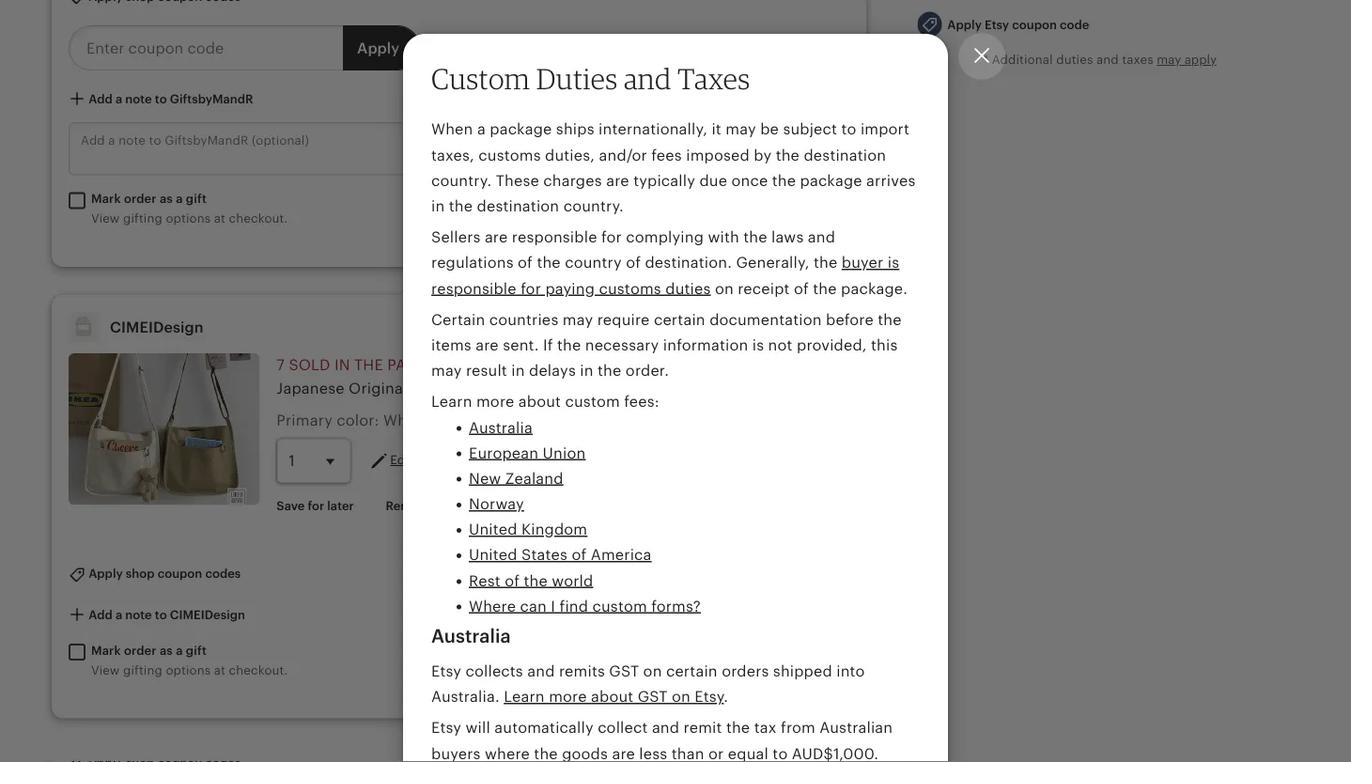 Task type: vqa. For each thing, say whether or not it's contained in the screenshot.
"this"
yes



Task type: describe. For each thing, give the bounding box(es) containing it.
customs inside the when a package ships internationally, it may be subject to import taxes, customs duties, and/or fees imposed by the destination country. these charges are typically due once the package arrives in the destination country.
[[479, 146, 541, 163]]

1 order from the top
[[124, 192, 157, 206]]

rest
[[469, 572, 501, 589]]

imposed
[[686, 146, 750, 163]]

this
[[871, 337, 898, 354]]

etsy for remits
[[431, 663, 462, 680]]

of right rest
[[505, 572, 520, 589]]

Enter coupon code text field
[[69, 25, 343, 70]]

with
[[708, 229, 740, 246]]

when a package ships internationally, it may be subject to import taxes, customs duties, and/or fees imposed by the destination country. these charges are typically due once the package arrives in the destination country.
[[431, 121, 916, 214]]

1 view from the top
[[91, 211, 120, 226]]

find
[[560, 598, 588, 615]]

2 at from the top
[[214, 663, 226, 677]]

buyers
[[431, 745, 481, 762]]

regulations
[[431, 254, 514, 271]]

etsy collects and remits gst on certain orders shipped into australia.
[[431, 663, 865, 705]]

destination.
[[645, 254, 732, 271]]

the left tax
[[726, 720, 750, 737]]

of right the receipt
[[794, 280, 809, 297]]

certain countries may require certain documentation before the items are sent. if the necessary information is not provided, this may result in delays in the order.
[[431, 311, 902, 379]]

custom
[[431, 61, 530, 95]]

fees:
[[624, 393, 660, 410]]

customs and tax info dialog
[[0, 0, 1352, 762]]

cimeidesign image
[[69, 312, 99, 342]]

7
[[277, 356, 285, 373]]

2 vertical spatial a
[[176, 643, 183, 657]]

.
[[724, 688, 729, 705]]

edit button
[[368, 450, 413, 472]]

and/or
[[599, 146, 648, 163]]

if
[[543, 337, 553, 354]]

sellers
[[431, 229, 481, 246]]

the right by on the top right of page
[[776, 146, 800, 163]]

2 mark order as a gift view gifting options at checkout. from the top
[[91, 643, 288, 677]]

0 horizontal spatial destination
[[477, 198, 559, 214]]

internationally,
[[599, 121, 708, 138]]

items
[[431, 337, 472, 354]]

buyer is responsible for paying customs duties link
[[431, 254, 900, 297]]

about for custom
[[519, 393, 561, 410]]

is inside buyer is responsible for paying customs duties
[[888, 254, 900, 271]]

collects
[[466, 663, 523, 680]]

learn more about gst on etsy .
[[504, 688, 729, 705]]

1 vertical spatial etsy
[[695, 688, 724, 705]]

for for complying
[[601, 229, 622, 246]]

in inside the when a package ships internationally, it may be subject to import taxes, customs duties, and/or fees imposed by the destination country. these charges are typically due once the package arrives in the destination country.
[[431, 198, 445, 214]]

and inside etsy will automatically collect and remit the tax from australian buyers where the goods are less than or equal to aud$1,000
[[652, 720, 680, 737]]

for for paying
[[521, 280, 541, 297]]

sent.
[[503, 337, 539, 354]]

zealand
[[505, 470, 564, 487]]

than
[[672, 745, 705, 762]]

duties
[[536, 61, 618, 95]]

union
[[543, 445, 586, 461]]

certain inside etsy collects and remits gst on certain orders shipped into australia.
[[666, 663, 718, 680]]

learn for learn more about custom fees: australia european union new zealand norway united kingdom united states of america rest of the world where can i find custom forms?
[[431, 393, 472, 410]]

sold
[[289, 356, 330, 373]]

gst inside etsy collects and remits gst on certain orders shipped into australia.
[[609, 663, 639, 680]]

a inside the when a package ships internationally, it may be subject to import taxes, customs duties, and/or fees imposed by the destination country. these charges are typically due once the package arrives in the destination country.
[[477, 121, 486, 138]]

countries
[[489, 311, 559, 328]]

new
[[469, 470, 501, 487]]

fees
[[652, 146, 682, 163]]

1 horizontal spatial package
[[800, 172, 863, 189]]

the up "sellers"
[[449, 198, 473, 214]]

duties,
[[545, 146, 595, 163]]

import
[[861, 121, 910, 138]]

by
[[754, 146, 772, 163]]

package.
[[841, 280, 908, 297]]

order.
[[626, 362, 669, 379]]

forms?
[[652, 598, 701, 615]]

0 vertical spatial destination
[[804, 146, 886, 163]]

in right sold
[[335, 356, 350, 373]]

rest of the world link
[[469, 572, 593, 589]]

may inside the when a package ships internationally, it may be subject to import taxes, customs duties, and/or fees imposed by the destination country. these charges are typically due once the package arrives in the destination country.
[[726, 121, 756, 138]]

2 options from the top
[[166, 663, 211, 677]]

1 gift from the top
[[186, 192, 207, 206]]

america
[[591, 547, 652, 564]]

and left 'taxes'
[[1097, 53, 1119, 67]]

certain inside certain countries may require certain documentation before the items are sent. if the necessary information is not provided, this may result in delays in the order.
[[654, 311, 706, 328]]

the up paying
[[537, 254, 561, 271]]

past
[[387, 356, 424, 373]]

automatically
[[495, 720, 594, 737]]

1 united from the top
[[469, 521, 518, 538]]

2 mark from the top
[[91, 643, 121, 657]]

will
[[466, 720, 491, 737]]

etsy for collect
[[431, 720, 462, 737]]

i
[[551, 598, 556, 615]]

united kingdom link
[[469, 521, 588, 538]]

charges
[[544, 172, 602, 189]]

custom duties and taxes
[[431, 61, 750, 95]]

1 vertical spatial australia
[[431, 625, 511, 647]]

certain
[[431, 311, 485, 328]]

of right country
[[626, 254, 641, 271]]

primary
[[277, 411, 333, 428]]

7 sold in the past 24 hours
[[277, 356, 504, 373]]

australia link
[[469, 419, 533, 436]]

european
[[469, 445, 539, 461]]

hours
[[450, 356, 504, 373]]

where
[[485, 745, 530, 762]]

tax
[[754, 720, 777, 737]]

remits
[[559, 663, 605, 680]]

etsy will automatically collect and remit the tax from australian buyers where the goods are less than or equal to aud$1,000
[[431, 720, 918, 762]]

24
[[428, 356, 446, 373]]

may right 'taxes'
[[1157, 53, 1182, 67]]

*
[[983, 53, 989, 67]]

receipt
[[738, 280, 790, 297]]

taxes
[[1123, 53, 1154, 67]]

1 mark order as a gift view gifting options at checkout. from the top
[[91, 192, 288, 226]]

subject
[[783, 121, 837, 138]]

the up this
[[878, 311, 902, 328]]

color:
[[337, 411, 379, 428]]

1 mark from the top
[[91, 192, 121, 206]]

where can i find custom forms? link
[[469, 598, 701, 615]]

buyer is responsible for paying customs duties
[[431, 254, 900, 297]]

documentation
[[710, 311, 822, 328]]

2 checkout. from the top
[[229, 663, 288, 677]]

it
[[712, 121, 722, 138]]

the down the necessary
[[598, 362, 622, 379]]

where
[[469, 598, 516, 615]]

shipped
[[773, 663, 833, 680]]

1 options from the top
[[166, 211, 211, 226]]

0 vertical spatial duties
[[1057, 53, 1093, 67]]

2 view from the top
[[91, 663, 120, 677]]

the left past
[[354, 356, 383, 373]]

0 vertical spatial on
[[715, 280, 734, 297]]

delays
[[529, 362, 576, 379]]

primary color: white
[[277, 411, 426, 428]]

japanese original multi pocket canvas shoulder bag,econ friendly bag,crossbody bags,messenger bag,tote bag cute,shopping bag,corduroy bag image
[[69, 353, 260, 505]]

1 vertical spatial gst
[[638, 688, 668, 705]]

the up generally,
[[744, 229, 768, 246]]

provided,
[[797, 337, 867, 354]]

more for learn more about custom fees: australia european union new zealand norway united kingdom united states of america rest of the world where can i find custom forms?
[[476, 393, 515, 410]]

new zealand link
[[469, 470, 564, 487]]



Task type: locate. For each thing, give the bounding box(es) containing it.
1 at from the top
[[214, 211, 226, 226]]

these
[[496, 172, 539, 189]]

are inside etsy will automatically collect and remit the tax from australian buyers where the goods are less than or equal to aud$1,000
[[612, 745, 635, 762]]

destination
[[804, 146, 886, 163], [477, 198, 559, 214]]

1 horizontal spatial about
[[591, 688, 634, 705]]

learn inside learn more about custom fees: australia european union new zealand norway united kingdom united states of america rest of the world where can i find custom forms?
[[431, 393, 472, 410]]

australian
[[820, 720, 893, 737]]

0 vertical spatial gifting
[[123, 211, 162, 226]]

are down collect
[[612, 745, 635, 762]]

is
[[888, 254, 900, 271], [753, 337, 764, 354]]

are
[[606, 172, 629, 189], [485, 229, 508, 246], [476, 337, 499, 354], [612, 745, 635, 762]]

0 vertical spatial united
[[469, 521, 518, 538]]

etsy up buyers
[[431, 720, 462, 737]]

australia.
[[431, 688, 500, 705]]

1 horizontal spatial to
[[842, 121, 857, 138]]

more for learn more about gst on etsy .
[[549, 688, 587, 705]]

1 vertical spatial about
[[591, 688, 634, 705]]

may apply button
[[1157, 51, 1217, 68]]

more inside learn more about custom fees: australia european union new zealand norway united kingdom united states of america rest of the world where can i find custom forms?
[[476, 393, 515, 410]]

duties right additional
[[1057, 53, 1093, 67]]

australia up european
[[469, 419, 533, 436]]

mark order as a gift view gifting options at checkout.
[[91, 192, 288, 226], [91, 643, 288, 677]]

1 vertical spatial as
[[160, 643, 173, 657]]

and up less
[[652, 720, 680, 737]]

0 vertical spatial at
[[214, 211, 226, 226]]

0 vertical spatial country.
[[431, 172, 492, 189]]

1 vertical spatial to
[[773, 745, 788, 762]]

0 vertical spatial to
[[842, 121, 857, 138]]

2 vertical spatial etsy
[[431, 720, 462, 737]]

to down tax
[[773, 745, 788, 762]]

european union link
[[469, 445, 586, 461]]

customs up require
[[599, 280, 662, 297]]

is inside certain countries may require certain documentation before the items are sent. if the necessary information is not provided, this may result in delays in the order.
[[753, 337, 764, 354]]

australia inside learn more about custom fees: australia european union new zealand norway united kingdom united states of america rest of the world where can i find custom forms?
[[469, 419, 533, 436]]

destination down these
[[477, 198, 559, 214]]

0 horizontal spatial for
[[521, 280, 541, 297]]

learn for learn more about gst on etsy .
[[504, 688, 545, 705]]

laws
[[772, 229, 804, 246]]

on up learn more about gst on etsy .
[[643, 663, 662, 680]]

0 horizontal spatial country.
[[431, 172, 492, 189]]

1 horizontal spatial destination
[[804, 146, 886, 163]]

1 vertical spatial gifting
[[123, 663, 162, 677]]

typically
[[634, 172, 695, 189]]

0 horizontal spatial is
[[753, 337, 764, 354]]

1 vertical spatial a
[[176, 192, 183, 206]]

1 vertical spatial customs
[[599, 280, 662, 297]]

require
[[597, 311, 650, 328]]

the right once
[[772, 172, 796, 189]]

for inside buyer is responsible for paying customs duties
[[521, 280, 541, 297]]

0 vertical spatial view
[[91, 211, 120, 226]]

0 vertical spatial about
[[519, 393, 561, 410]]

1 horizontal spatial learn
[[504, 688, 545, 705]]

0 vertical spatial order
[[124, 192, 157, 206]]

complying
[[626, 229, 704, 246]]

australia down where
[[431, 625, 511, 647]]

before
[[826, 311, 874, 328]]

2 horizontal spatial on
[[715, 280, 734, 297]]

responsible for complying
[[512, 229, 597, 246]]

1 checkout. from the top
[[229, 211, 288, 226]]

1 vertical spatial options
[[166, 663, 211, 677]]

1 horizontal spatial more
[[549, 688, 587, 705]]

1 vertical spatial custom
[[593, 598, 647, 615]]

more down remits on the bottom
[[549, 688, 587, 705]]

into
[[837, 663, 865, 680]]

0 horizontal spatial on
[[643, 663, 662, 680]]

on inside etsy collects and remits gst on certain orders shipped into australia.
[[643, 663, 662, 680]]

to inside etsy will automatically collect and remit the tax from australian buyers where the goods are less than or equal to aud$1,000
[[773, 745, 788, 762]]

and left remits on the bottom
[[528, 663, 555, 680]]

etsy up australia.
[[431, 663, 462, 680]]

white
[[383, 411, 426, 428]]

certain left orders
[[666, 663, 718, 680]]

and right laws on the top of page
[[808, 229, 836, 246]]

duties inside buyer is responsible for paying customs duties
[[666, 280, 711, 297]]

responsible up country
[[512, 229, 597, 246]]

the down automatically
[[534, 745, 558, 762]]

1 vertical spatial more
[[549, 688, 587, 705]]

0 vertical spatial mark order as a gift view gifting options at checkout.
[[91, 192, 288, 226]]

for inside 'sellers are responsible for complying with the laws and regulations of the country of destination. generally, the'
[[601, 229, 622, 246]]

view
[[91, 211, 120, 226], [91, 663, 120, 677]]

1 vertical spatial at
[[214, 663, 226, 677]]

equal
[[728, 745, 769, 762]]

may down paying
[[563, 311, 593, 328]]

0 vertical spatial australia
[[469, 419, 533, 436]]

may
[[1157, 53, 1182, 67], [726, 121, 756, 138], [563, 311, 593, 328], [431, 362, 462, 379]]

about for gst
[[591, 688, 634, 705]]

be
[[760, 121, 779, 138]]

about
[[519, 393, 561, 410], [591, 688, 634, 705]]

0 vertical spatial as
[[160, 192, 173, 206]]

1 vertical spatial view
[[91, 663, 120, 677]]

1 horizontal spatial on
[[672, 688, 691, 705]]

customs up these
[[479, 146, 541, 163]]

duties
[[1057, 53, 1093, 67], [666, 280, 711, 297]]

Add a note to GiftsbyMandR (optional) text field
[[69, 122, 420, 175]]

as
[[160, 192, 173, 206], [160, 643, 173, 657]]

are down and/or
[[606, 172, 629, 189]]

for up countries
[[521, 280, 541, 297]]

options
[[166, 211, 211, 226], [166, 663, 211, 677]]

1 vertical spatial package
[[800, 172, 863, 189]]

in up "sellers"
[[431, 198, 445, 214]]

0 horizontal spatial about
[[519, 393, 561, 410]]

1 horizontal spatial for
[[601, 229, 622, 246]]

the up can
[[524, 572, 548, 589]]

in right delays
[[580, 362, 594, 379]]

goods
[[562, 745, 608, 762]]

is left not
[[753, 337, 764, 354]]

may down "items"
[[431, 362, 462, 379]]

and inside etsy collects and remits gst on certain orders shipped into australia.
[[528, 663, 555, 680]]

0 horizontal spatial duties
[[666, 280, 711, 297]]

1 vertical spatial mark order as a gift view gifting options at checkout.
[[91, 643, 288, 677]]

learn more about gst on etsy link
[[504, 688, 724, 705]]

additional
[[992, 53, 1053, 67]]

the right if
[[557, 337, 581, 354]]

more up australia link
[[476, 393, 515, 410]]

0 vertical spatial a
[[477, 121, 486, 138]]

a
[[477, 121, 486, 138], [176, 192, 183, 206], [176, 643, 183, 657]]

certain
[[654, 311, 706, 328], [666, 663, 718, 680]]

customs
[[479, 146, 541, 163], [599, 280, 662, 297]]

may right it
[[726, 121, 756, 138]]

destination down subject
[[804, 146, 886, 163]]

norway link
[[469, 496, 524, 513]]

responsible inside 'sellers are responsible for complying with the laws and regulations of the country of destination. generally, the'
[[512, 229, 597, 246]]

0 vertical spatial gst
[[609, 663, 639, 680]]

1 vertical spatial country.
[[564, 198, 624, 214]]

1 vertical spatial gift
[[186, 643, 207, 657]]

0 horizontal spatial to
[[773, 745, 788, 762]]

1 vertical spatial learn
[[504, 688, 545, 705]]

0 vertical spatial package
[[490, 121, 552, 138]]

12.03
[[804, 356, 850, 376]]

2 order from the top
[[124, 643, 157, 657]]

can
[[520, 598, 547, 615]]

2 united from the top
[[469, 547, 518, 564]]

united up rest
[[469, 547, 518, 564]]

2 gifting from the top
[[123, 663, 162, 677]]

result
[[466, 362, 507, 379]]

arrives
[[867, 172, 916, 189]]

etsy inside etsy will automatically collect and remit the tax from australian buyers where the goods are less than or equal to aud$1,000
[[431, 720, 462, 737]]

the up 'before' in the right top of the page
[[813, 280, 837, 297]]

0 vertical spatial mark
[[91, 192, 121, 206]]

learn more about custom fees: australia european union new zealand norway united kingdom united states of america rest of the world where can i find custom forms?
[[431, 393, 701, 615]]

learn up automatically
[[504, 688, 545, 705]]

0 horizontal spatial learn
[[431, 393, 472, 410]]

on up remit
[[672, 688, 691, 705]]

sellers are responsible for complying with the laws and regulations of the country of destination. generally, the
[[431, 229, 842, 271]]

1 as from the top
[[160, 192, 173, 206]]

custom
[[565, 393, 620, 410], [593, 598, 647, 615]]

customs inside buyer is responsible for paying customs duties
[[599, 280, 662, 297]]

the up 'on receipt of the package.'
[[814, 254, 838, 271]]

1 horizontal spatial customs
[[599, 280, 662, 297]]

2 as from the top
[[160, 643, 173, 657]]

1 vertical spatial responsible
[[431, 280, 517, 297]]

once
[[732, 172, 768, 189]]

country. down "charges"
[[564, 198, 624, 214]]

of up world
[[572, 547, 587, 564]]

of right regulations
[[518, 254, 533, 271]]

united
[[469, 521, 518, 538], [469, 547, 518, 564]]

1 horizontal spatial duties
[[1057, 53, 1093, 67]]

for up country
[[601, 229, 622, 246]]

are up hours
[[476, 337, 499, 354]]

country. down taxes,
[[431, 172, 492, 189]]

the
[[776, 146, 800, 163], [772, 172, 796, 189], [449, 198, 473, 214], [744, 229, 768, 246], [537, 254, 561, 271], [814, 254, 838, 271], [813, 280, 837, 297], [878, 311, 902, 328], [557, 337, 581, 354], [354, 356, 383, 373], [598, 362, 622, 379], [524, 572, 548, 589], [726, 720, 750, 737], [534, 745, 558, 762]]

are inside certain countries may require certain documentation before the items are sent. if the necessary information is not provided, this may result in delays in the order.
[[476, 337, 499, 354]]

1 vertical spatial duties
[[666, 280, 711, 297]]

1 vertical spatial mark
[[91, 643, 121, 657]]

1 vertical spatial for
[[521, 280, 541, 297]]

0 horizontal spatial customs
[[479, 146, 541, 163]]

gst
[[609, 663, 639, 680], [638, 688, 668, 705]]

0 horizontal spatial package
[[490, 121, 552, 138]]

generally,
[[736, 254, 810, 271]]

0 vertical spatial responsible
[[512, 229, 597, 246]]

0 vertical spatial checkout.
[[229, 211, 288, 226]]

etsy inside etsy collects and remits gst on certain orders shipped into australia.
[[431, 663, 462, 680]]

responsible down regulations
[[431, 280, 517, 297]]

1 gifting from the top
[[123, 211, 162, 226]]

0 vertical spatial learn
[[431, 393, 472, 410]]

responsible
[[512, 229, 597, 246], [431, 280, 517, 297]]

custom left the fees:
[[565, 393, 620, 410]]

are inside 'sellers are responsible for complying with the laws and regulations of the country of destination. generally, the'
[[485, 229, 508, 246]]

0 vertical spatial more
[[476, 393, 515, 410]]

duties down destination.
[[666, 280, 711, 297]]

to left import on the right top
[[842, 121, 857, 138]]

gifting
[[123, 211, 162, 226], [123, 663, 162, 677]]

on left the receipt
[[715, 280, 734, 297]]

edit
[[390, 453, 413, 467]]

in down sent.
[[512, 362, 525, 379]]

0 vertical spatial is
[[888, 254, 900, 271]]

the inside learn more about custom fees: australia european union new zealand norway united kingdom united states of america rest of the world where can i find custom forms?
[[524, 572, 548, 589]]

1 vertical spatial on
[[643, 663, 662, 680]]

necessary
[[585, 337, 659, 354]]

about inside learn more about custom fees: australia european union new zealand norway united kingdom united states of america rest of the world where can i find custom forms?
[[519, 393, 561, 410]]

etsy up remit
[[695, 688, 724, 705]]

gst up collect
[[638, 688, 668, 705]]

1 vertical spatial checkout.
[[229, 663, 288, 677]]

0 vertical spatial for
[[601, 229, 622, 246]]

for
[[601, 229, 622, 246], [521, 280, 541, 297]]

responsible inside buyer is responsible for paying customs duties
[[431, 280, 517, 297]]

at
[[214, 211, 226, 226], [214, 663, 226, 677]]

and inside 'sellers are responsible for complying with the laws and regulations of the country of destination. generally, the'
[[808, 229, 836, 246]]

about down delays
[[519, 393, 561, 410]]

package up these
[[490, 121, 552, 138]]

ships
[[556, 121, 595, 138]]

of
[[518, 254, 533, 271], [626, 254, 641, 271], [794, 280, 809, 297], [572, 547, 587, 564], [505, 572, 520, 589]]

1 horizontal spatial country.
[[564, 198, 624, 214]]

about up collect
[[591, 688, 634, 705]]

are inside the when a package ships internationally, it may be subject to import taxes, customs duties, and/or fees imposed by the destination country. these charges are typically due once the package arrives in the destination country.
[[606, 172, 629, 189]]

1 horizontal spatial is
[[888, 254, 900, 271]]

is right buyer
[[888, 254, 900, 271]]

and
[[1097, 53, 1119, 67], [624, 61, 672, 95], [808, 229, 836, 246], [528, 663, 555, 680], [652, 720, 680, 737]]

0 vertical spatial etsy
[[431, 663, 462, 680]]

1 vertical spatial is
[[753, 337, 764, 354]]

0 horizontal spatial more
[[476, 393, 515, 410]]

0 vertical spatial certain
[[654, 311, 706, 328]]

united states of america link
[[469, 547, 652, 564]]

buyer
[[842, 254, 884, 271]]

0 vertical spatial custom
[[565, 393, 620, 410]]

1 vertical spatial certain
[[666, 663, 718, 680]]

0 vertical spatial options
[[166, 211, 211, 226]]

1 vertical spatial united
[[469, 547, 518, 564]]

responsible for paying
[[431, 280, 517, 297]]

0 vertical spatial customs
[[479, 146, 541, 163]]

on
[[715, 280, 734, 297], [643, 663, 662, 680], [672, 688, 691, 705]]

certain up information
[[654, 311, 706, 328]]

package down subject
[[800, 172, 863, 189]]

learn
[[431, 393, 472, 410], [504, 688, 545, 705]]

0 vertical spatial gift
[[186, 192, 207, 206]]

and up internationally,
[[624, 61, 672, 95]]

to inside the when a package ships internationally, it may be subject to import taxes, customs duties, and/or fees imposed by the destination country. these charges are typically due once the package arrives in the destination country.
[[842, 121, 857, 138]]

1 vertical spatial destination
[[477, 198, 559, 214]]

custom right find
[[593, 598, 647, 615]]

2 vertical spatial on
[[672, 688, 691, 705]]

taxes
[[678, 61, 750, 95]]

are up regulations
[[485, 229, 508, 246]]

or
[[709, 745, 724, 762]]

united down norway link
[[469, 521, 518, 538]]

paying
[[546, 280, 595, 297]]

learn down 24
[[431, 393, 472, 410]]

information
[[663, 337, 748, 354]]

states
[[522, 547, 568, 564]]

from
[[781, 720, 816, 737]]

2 gift from the top
[[186, 643, 207, 657]]

1 vertical spatial order
[[124, 643, 157, 657]]

gst up learn more about gst on etsy .
[[609, 663, 639, 680]]

not
[[768, 337, 793, 354]]

taxes,
[[431, 146, 475, 163]]



